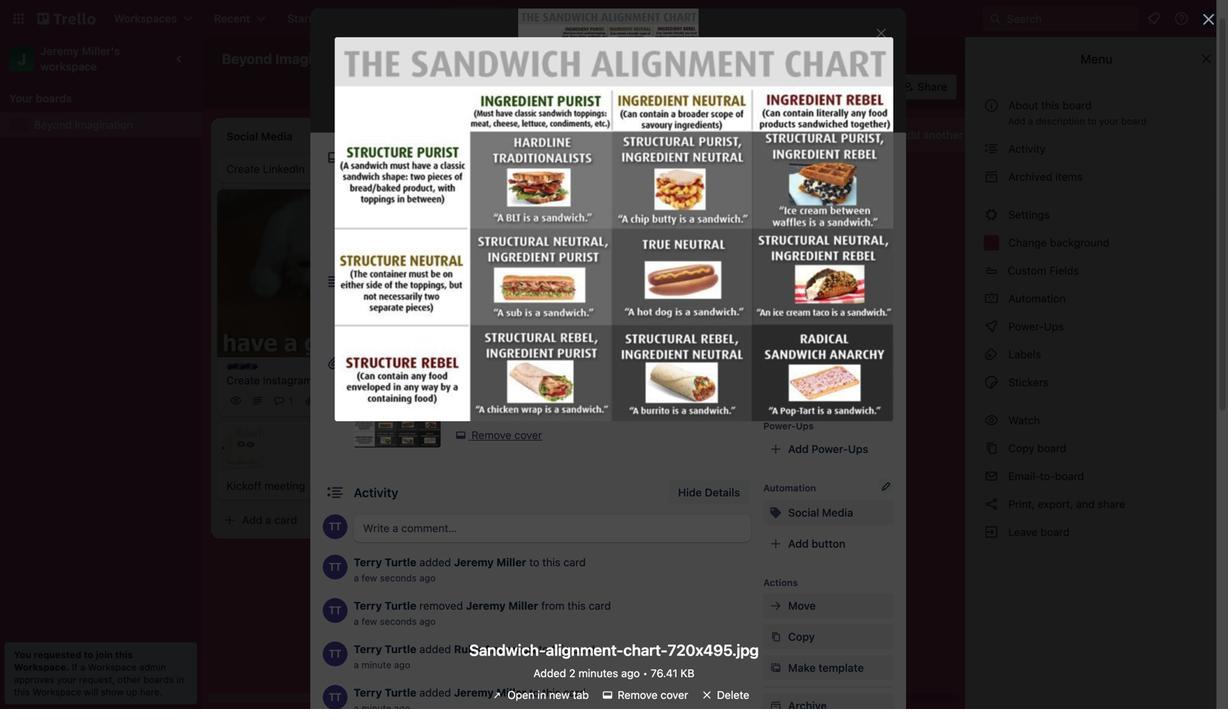 Task type: locate. For each thing, give the bounding box(es) containing it.
0 vertical spatial 2
[[489, 407, 495, 420]]

in left new
[[538, 689, 546, 702]]

automation
[[686, 80, 746, 93], [1006, 292, 1066, 305], [764, 483, 816, 494]]

1 horizontal spatial edit
[[722, 275, 742, 288]]

0 horizontal spatial remove cover link
[[453, 428, 542, 443]]

seconds inside terry turtle added jeremy miller to this card a few seconds ago
[[380, 573, 417, 584]]

0 vertical spatial your
[[1100, 116, 1119, 126]]

0 vertical spatial custom fields
[[1008, 264, 1079, 277]]

minutes up tab
[[579, 667, 618, 680]]

this inside terry turtle added jeremy miller to this card a few seconds ago
[[542, 556, 561, 569]]

sm image inside "print, export, and share" link
[[984, 497, 1000, 512]]

add left button
[[788, 537, 809, 550]]

terry inside terry turtle removed jeremy miller from this card a few seconds ago
[[354, 599, 382, 612]]

1
[[576, 358, 581, 369], [729, 360, 734, 370], [289, 396, 293, 406]]

2 create from the top
[[227, 374, 260, 387]]

1 horizontal spatial imagination
[[275, 50, 354, 67]]

add another list button
[[872, 118, 1083, 152]]

terry
[[354, 556, 382, 569], [354, 599, 382, 612], [354, 643, 382, 656], [354, 686, 382, 699]]

add button
[[788, 537, 846, 550]]

sm image inside the 'make template' link
[[768, 660, 784, 676]]

3 turtle from the top
[[385, 643, 417, 656]]

ago down removed at the left bottom of the page
[[419, 616, 436, 627]]

Dec 31 checkbox
[[469, 354, 522, 373]]

added up removed at the left bottom of the page
[[420, 556, 451, 569]]

create left linkedin
[[227, 163, 260, 175]]

1 vertical spatial added
[[420, 643, 451, 656]]

0 vertical spatial power-ups
[[595, 80, 652, 93]]

seconds up a minute ago link
[[380, 616, 417, 627]]

0 vertical spatial imagination
[[275, 50, 354, 67]]

menu
[[1081, 52, 1113, 66]]

0 horizontal spatial fields
[[831, 381, 862, 393]]

add a card down kickoff meeting
[[242, 514, 297, 527]]

members down in list done
[[354, 210, 396, 220]]

stickers link
[[975, 370, 1219, 395]]

few for removed
[[362, 616, 377, 627]]

1 vertical spatial beyond
[[34, 118, 72, 131]]

leave
[[1009, 526, 1038, 539]]

custom fields button for add to card
[[764, 379, 894, 395]]

0 horizontal spatial workspace
[[33, 687, 81, 698]]

your inside if a workspace admin approves your request, other boards in this workspace will show up here.
[[57, 674, 76, 685]]

3 terry from the top
[[354, 643, 382, 656]]

to right "anderson"
[[539, 643, 549, 656]]

your down if
[[57, 674, 76, 685]]

1 vertical spatial workspace
[[88, 662, 137, 673]]

add to card
[[764, 203, 817, 214]]

alignment- for sandwich-alignment-chart-720x495.jpg added 2 minutes ago • 76.41 kb
[[546, 641, 624, 659]]

1 horizontal spatial in
[[355, 171, 364, 184]]

green beans link
[[667, 337, 847, 353]]

automation up social
[[764, 483, 816, 494]]

ruby anderson (rubyanderson7) image
[[870, 76, 891, 98], [810, 356, 829, 374]]

0 vertical spatial added
[[453, 407, 486, 420]]

imagination left star or unstar board icon
[[275, 50, 354, 67]]

board
[[553, 52, 583, 65]]

0 vertical spatial alignment-
[[511, 392, 569, 404]]

4
[[544, 358, 550, 369]]

1 vertical spatial custom fields button
[[764, 379, 894, 395]]

fields down change background
[[1050, 264, 1079, 277]]

list
[[966, 128, 981, 141], [367, 171, 382, 184]]

720x495.jpg up kb
[[668, 641, 759, 659]]

jeremy inside terry turtle removed jeremy miller from this card a few seconds ago
[[466, 599, 506, 612]]

0 horizontal spatial ruby anderson (rubyanderson7) image
[[810, 356, 829, 374]]

2 horizontal spatial add a card button
[[658, 388, 832, 413]]

in list done
[[355, 171, 411, 184]]

1 horizontal spatial add a card
[[463, 414, 518, 427]]

0 vertical spatial ruby anderson (rubyanderson7) image
[[870, 76, 891, 98]]

copy board link
[[975, 436, 1219, 461]]

alignment- inside sandwich-alignment-chart-720x495.jpg added 2 minutes ago • 76.41 kb
[[546, 641, 624, 659]]

card down meeting
[[274, 514, 297, 527]]

a few seconds ago link for added
[[354, 573, 436, 584]]

720x495.jpg for sandwich-alignment-chart-720x495.jpg added 2 minutes ago • 76.41 kb
[[668, 641, 759, 659]]

custom fields down change background
[[1008, 264, 1079, 277]]

1 horizontal spatial cover
[[661, 689, 688, 702]]

are you a rebel?
[[354, 303, 485, 325]]

2 inside sandwich-alignment-chart-720x495.jpg added 2 minutes ago • 76.41 kb
[[569, 667, 576, 680]]

ruby
[[454, 643, 481, 656]]

0 horizontal spatial list
[[367, 171, 382, 184]]

1 horizontal spatial delete
[[717, 689, 750, 702]]

a few seconds ago link up a minute ago link
[[354, 616, 436, 627]]

miller inside terry turtle removed jeremy miller from this card a few seconds ago
[[509, 599, 538, 612]]

copy link
[[764, 625, 894, 650]]

comment link
[[570, 407, 619, 420]]

720x495.jpg up comment
[[603, 392, 671, 404]]

0 vertical spatial create from template… image
[[838, 395, 851, 407]]

terry for terry turtle added jeremy miller to this card a few seconds ago
[[354, 556, 382, 569]]

0 horizontal spatial automation
[[686, 80, 746, 93]]

remove cover link down added 2 minutes ago
[[453, 428, 542, 443]]

copy up "make" at the bottom right
[[788, 631, 815, 643]]

your boards with 1 items element
[[9, 89, 185, 108]]

attachments
[[354, 355, 429, 370]]

remove down added 2 minutes ago
[[472, 429, 512, 442]]

board
[[1063, 99, 1092, 112], [1121, 116, 1147, 126], [1038, 442, 1067, 455], [1055, 470, 1084, 483], [1041, 526, 1070, 539]]

0 horizontal spatial power-ups
[[595, 80, 652, 93]]

2 turtle from the top
[[385, 599, 417, 612]]

sm image
[[984, 141, 1000, 157], [984, 169, 1000, 185], [419, 170, 434, 185], [984, 207, 1000, 223], [768, 224, 784, 240], [486, 230, 501, 246], [567, 230, 582, 246], [984, 319, 1000, 334], [984, 375, 1000, 390], [673, 390, 689, 406], [984, 469, 1000, 484], [984, 497, 1000, 512], [768, 598, 784, 614], [768, 629, 784, 645], [768, 660, 784, 676], [600, 688, 616, 703], [699, 688, 715, 703]]

create down color: purple, title: none image
[[227, 374, 260, 387]]

create from template… image
[[838, 395, 851, 407], [618, 415, 630, 427]]

terry inside terry turtle added jeremy miller to this card a few seconds ago
[[354, 556, 382, 569]]

labels up stickers
[[1006, 348, 1041, 361]]

remove cover link down •
[[589, 688, 688, 703]]

jeremy miller (jeremymiller198) image
[[850, 76, 871, 98], [354, 226, 379, 251], [832, 356, 851, 374], [391, 392, 410, 410]]

add a card for green
[[683, 394, 738, 407]]

terry turtle (terryturtle) image
[[1201, 9, 1219, 28], [829, 76, 851, 98], [410, 226, 435, 251], [788, 356, 807, 374], [369, 392, 388, 410], [323, 642, 348, 667], [323, 685, 348, 709]]

add down about
[[1008, 116, 1026, 126]]

1 vertical spatial seconds
[[380, 616, 417, 627]]

sm image inside 'automation' button
[[665, 74, 686, 96]]

description
[[1036, 116, 1085, 126]]

1 horizontal spatial chart-
[[624, 641, 668, 659]]

0 vertical spatial cover
[[515, 429, 542, 442]]

other
[[118, 674, 141, 685]]

0 horizontal spatial custom
[[788, 381, 828, 393]]

terry turtle (terryturtle) image
[[568, 376, 587, 395], [323, 515, 348, 539], [323, 555, 348, 580], [323, 598, 348, 623]]

1 vertical spatial delete
[[717, 689, 750, 702]]

2 horizontal spatial power-ups
[[1006, 320, 1067, 333]]

1 vertical spatial activity
[[354, 485, 398, 500]]

0 vertical spatial beyond imagination
[[222, 50, 354, 67]]

few inside terry turtle added jeremy miller to this card a few seconds ago
[[362, 573, 377, 584]]

sm image for settings "link"
[[984, 207, 1000, 223]]

add a card down dec 31 option
[[463, 414, 518, 427]]

power-ups up stickers
[[1006, 320, 1067, 333]]

add up social
[[788, 443, 809, 456]]

2 horizontal spatial add a card
[[683, 394, 738, 407]]

in
[[355, 171, 364, 184], [176, 674, 184, 685], [538, 689, 546, 702]]

workspace down approves
[[33, 687, 81, 698]]

1 vertical spatial labels
[[1006, 348, 1041, 361]]

create from template… image
[[397, 514, 410, 527]]

1 a few seconds ago link from the top
[[354, 573, 436, 584]]

card down write a comment 'text box'
[[564, 556, 586, 569]]

2 a few seconds ago link from the top
[[354, 616, 436, 627]]

sm image
[[665, 74, 686, 96], [840, 103, 855, 119], [768, 255, 784, 271], [984, 291, 1000, 307], [984, 347, 1000, 362], [984, 413, 1000, 428], [453, 428, 469, 443], [984, 441, 1000, 456], [984, 525, 1000, 540], [490, 688, 505, 703], [768, 698, 784, 709]]

1 vertical spatial list
[[367, 171, 382, 184]]

terry turtle added ruby anderson to this card a minute ago
[[354, 643, 595, 670]]

change
[[1009, 236, 1047, 249]]

turtle inside terry turtle added ruby anderson to this card a minute ago
[[385, 643, 417, 656]]

color: bold red, title: "thoughts" element
[[447, 161, 505, 173]]

back to home image
[[37, 6, 95, 31]]

sandwich- down terry turtle removed jeremy miller from this card a few seconds ago
[[469, 641, 546, 659]]

leave board link
[[975, 520, 1219, 545]]

1 horizontal spatial automation
[[764, 483, 816, 494]]

chart- up comment link
[[569, 392, 603, 404]]

chart- inside sandwich-alignment-chart-720x495.jpg added 2 minutes ago • 76.41 kb
[[624, 641, 668, 659]]

remove cover link
[[453, 428, 542, 443], [589, 688, 688, 703]]

added up open in new tab
[[534, 667, 566, 680]]

create from template… image down attachment button
[[838, 395, 851, 407]]

beyond
[[222, 50, 272, 67], [34, 118, 72, 131]]

jeremy up workspace
[[40, 45, 79, 57]]

boards right your
[[36, 92, 72, 105]]

seconds inside terry turtle removed jeremy miller from this card a few seconds ago
[[380, 616, 417, 627]]

0 vertical spatial remove cover
[[472, 429, 542, 442]]

compliment the chef
[[447, 337, 553, 350]]

turtle
[[385, 556, 417, 569], [385, 599, 417, 612], [385, 643, 417, 656], [385, 686, 417, 699]]

power- inside "link"
[[1009, 320, 1044, 333]]

1 vertical spatial beyond imagination
[[34, 118, 133, 131]]

workspace visible button
[[393, 47, 523, 71]]

720x495.jpg inside sandwich-alignment-chart-720x495.jpg added 2 minutes ago • 76.41 kb
[[668, 641, 759, 659]]

ups down automation link
[[1044, 320, 1064, 333]]

labels link down power-ups "link"
[[975, 342, 1219, 367]]

None text field
[[346, 144, 858, 172]]

0 vertical spatial 720x495.jpg
[[603, 392, 671, 404]]

custom down attachment
[[788, 381, 828, 393]]

miller left from
[[509, 599, 538, 612]]

sm image inside leave board link
[[984, 525, 1000, 540]]

share
[[918, 80, 948, 93]]

0 vertical spatial a few seconds ago link
[[354, 573, 436, 584]]

1 vertical spatial copy
[[788, 631, 815, 643]]

1 vertical spatial alignment-
[[546, 641, 624, 659]]

0 horizontal spatial added
[[453, 407, 486, 420]]

jeremy miller (jeremymiller198) image up description
[[354, 226, 379, 251]]

sm image inside activity link
[[984, 141, 1000, 157]]

2 up tab
[[569, 667, 576, 680]]

1 vertical spatial add a card
[[463, 414, 518, 427]]

0 notifications image
[[1145, 9, 1163, 28]]

board link
[[526, 47, 592, 71]]

sm image for the rightmost remove cover link
[[600, 688, 616, 703]]

0 vertical spatial activity
[[1006, 142, 1046, 155]]

sm image inside automation link
[[984, 291, 1000, 307]]

miller inside terry turtle added jeremy miller to this card a few seconds ago
[[497, 556, 527, 569]]

0 horizontal spatial 2
[[489, 407, 495, 420]]

1 horizontal spatial list
[[966, 128, 981, 141]]

2 terry from the top
[[354, 599, 382, 612]]

you
[[14, 650, 31, 660]]

0 vertical spatial members
[[354, 210, 396, 220]]

jeremy miller (jeremymiller198) image up the cover link
[[850, 76, 871, 98]]

hide details
[[678, 486, 740, 499]]

card down sandwich-alignment-chart-720x495.jpg added 2 minutes ago • 76.41 kb
[[564, 686, 586, 699]]

1 turtle from the top
[[385, 556, 417, 569]]

sm image for activity link
[[984, 141, 1000, 157]]

cover down added 2 minutes ago
[[515, 429, 542, 442]]

1 vertical spatial 2
[[569, 667, 576, 680]]

sm image inside settings "link"
[[984, 207, 1000, 223]]

ruby anderson (rubyanderson7) image
[[382, 226, 407, 251], [612, 376, 630, 395]]

ago right 'minute'
[[394, 660, 410, 670]]

ago inside terry turtle added jeremy miller to this card a few seconds ago
[[419, 573, 436, 584]]

turtle down create from template… icon
[[385, 556, 417, 569]]

ruby anderson (rubyanderson7) image up description
[[382, 226, 407, 251]]

kickoff
[[227, 480, 262, 493]]

compliment the chef link
[[447, 336, 627, 351]]

custom fields
[[1008, 264, 1079, 277], [788, 381, 862, 393]]

1 horizontal spatial add a card button
[[438, 409, 612, 433]]

sm image inside "members" link
[[768, 224, 784, 240]]

terry for terry turtle added ruby anderson to this card a minute ago
[[354, 643, 382, 656]]

this right join
[[115, 650, 133, 660]]

sm image inside archived items link
[[984, 169, 1000, 185]]

1 horizontal spatial labels link
[[975, 342, 1219, 367]]

2 added from the top
[[420, 643, 451, 656]]

to inside terry turtle added ruby anderson to this card a minute ago
[[539, 643, 549, 656]]

workspace down join
[[88, 662, 137, 673]]

add a card button down kickoff meeting link
[[217, 508, 391, 533]]

description
[[354, 274, 422, 289]]

stickers
[[1006, 376, 1049, 389]]

green beans
[[667, 338, 731, 351]]

add down the kickoff
[[242, 514, 263, 527]]

0 horizontal spatial in
[[176, 674, 184, 685]]

alignment- down "4"
[[511, 392, 569, 404]]

0 horizontal spatial edit
[[673, 407, 693, 420]]

turtle left removed at the left bottom of the page
[[385, 599, 417, 612]]

done link
[[385, 171, 411, 184]]

1 horizontal spatial delete link
[[688, 688, 750, 703]]

jeremy inside jeremy miller's workspace
[[40, 45, 79, 57]]

jeremy for terry turtle added jeremy miller to this card
[[454, 686, 494, 699]]

power-
[[595, 80, 632, 93], [1009, 320, 1044, 333], [764, 421, 796, 431], [812, 443, 848, 456]]

1 horizontal spatial boards
[[143, 674, 174, 685]]

added inside terry turtle added jeremy miller to this card a few seconds ago
[[420, 556, 451, 569]]

1 added from the top
[[420, 556, 451, 569]]

4 turtle from the top
[[385, 686, 417, 699]]

social
[[788, 506, 819, 519]]

0 vertical spatial custom
[[1008, 264, 1047, 277]]

open information menu image
[[1174, 11, 1190, 26]]

beyond imagination
[[222, 50, 354, 67], [34, 118, 133, 131]]

media
[[822, 506, 853, 519]]

1 vertical spatial miller
[[509, 599, 538, 612]]

leftover
[[667, 163, 709, 175]]

copy up email-
[[1009, 442, 1035, 455]]

0 horizontal spatial chart-
[[569, 392, 603, 404]]

archived items
[[1006, 170, 1083, 183]]

turtle for terry turtle added ruby anderson to this card a minute ago
[[385, 643, 417, 656]]

sm image for stickers link
[[984, 375, 1000, 390]]

add a card button for the
[[438, 409, 612, 433]]

add inside about this board add a description to your board
[[1008, 116, 1026, 126]]

add up "edit" link
[[683, 394, 703, 407]]

2 vertical spatial workspace
[[33, 687, 81, 698]]

3 added from the top
[[420, 686, 451, 699]]

custom fields down attachment button
[[788, 381, 862, 393]]

720x495.jpg for sandwich-alignment-chart-720x495.jpg
[[603, 392, 671, 404]]

4 terry from the top
[[354, 686, 382, 699]]

edit down green
[[673, 407, 693, 420]]

1 horizontal spatial activity
[[1006, 142, 1046, 155]]

sm image inside email-to-board link
[[984, 469, 1000, 484]]

color: purple, title: none image
[[227, 364, 258, 370]]

1 terry from the top
[[354, 556, 382, 569]]

chart- up •
[[624, 641, 668, 659]]

kickoff meeting
[[227, 480, 305, 493]]

boards down the admin
[[143, 674, 174, 685]]

turtle inside terry turtle removed jeremy miller from this card a few seconds ago
[[385, 599, 417, 612]]

notifications
[[481, 210, 540, 220]]

1 vertical spatial imagination
[[75, 118, 133, 131]]

sm image inside the copy link
[[768, 629, 784, 645]]

change background
[[1006, 236, 1110, 249]]

to
[[1088, 116, 1097, 126], [784, 203, 794, 214], [529, 556, 540, 569], [539, 643, 549, 656], [84, 650, 93, 660], [529, 686, 540, 699]]

add another list
[[900, 128, 981, 141]]

1 vertical spatial remove cover link
[[589, 688, 688, 703]]

0 horizontal spatial beyond
[[34, 118, 72, 131]]

0 vertical spatial added
[[420, 556, 451, 569]]

added inside sandwich-alignment-chart-720x495.jpg added 2 minutes ago • 76.41 kb
[[534, 667, 566, 680]]

few inside terry turtle removed jeremy miller from this card a few seconds ago
[[362, 616, 377, 627]]

custom fields button down change background link
[[975, 258, 1219, 283]]

sandwich- for sandwich-alignment-chart-720x495.jpg
[[453, 392, 511, 404]]

this down from
[[552, 643, 570, 656]]

workspace
[[40, 60, 97, 73]]

make
[[788, 662, 816, 674]]

minute
[[362, 660, 392, 670]]

open in new tab
[[508, 689, 589, 702]]

sm image inside move link
[[768, 598, 784, 614]]

0 vertical spatial seconds
[[380, 573, 417, 584]]

added down dec 31 option
[[453, 407, 486, 420]]

1 vertical spatial your
[[57, 674, 76, 685]]

custom fields for menu
[[1008, 264, 1079, 277]]

1 down instagram
[[289, 396, 293, 406]]

your inside about this board add a description to your board
[[1100, 116, 1119, 126]]

this down approves
[[14, 687, 30, 698]]

in right other
[[176, 674, 184, 685]]

add a card up "edit" link
[[683, 394, 738, 407]]

1 horizontal spatial create from template… image
[[838, 395, 851, 407]]

dates
[[788, 319, 818, 331]]

1 seconds from the top
[[380, 573, 417, 584]]

archived items link
[[975, 165, 1219, 189]]

turtle for terry turtle removed jeremy miller from this card a few seconds ago
[[385, 599, 417, 612]]

to-
[[1040, 470, 1055, 483]]

ago down sandwich-alignment-chart-720x495.jpg
[[541, 407, 560, 420]]

activity up create from template… icon
[[354, 485, 398, 500]]

1 horizontal spatial labels
[[1006, 348, 1041, 361]]

automation left filters 'button'
[[686, 80, 746, 93]]

automation button
[[665, 74, 755, 99]]

ruby anderson (rubyanderson7) image right jeremy miller (jeremymiller198) image
[[612, 376, 630, 395]]

list right the another
[[966, 128, 981, 141]]

copy for copy
[[788, 631, 815, 643]]

cover
[[515, 429, 542, 442], [661, 689, 688, 702]]

power-ups inside power-ups "link"
[[1006, 320, 1067, 333]]

board up activity link
[[1121, 116, 1147, 126]]

ago inside sandwich-alignment-chart-720x495.jpg added 2 minutes ago • 76.41 kb
[[621, 667, 640, 680]]

add a card button for beans
[[658, 388, 832, 413]]

1 horizontal spatial custom
[[1008, 264, 1047, 277]]

1 horizontal spatial custom fields
[[1008, 264, 1079, 277]]

items
[[1056, 170, 1083, 183]]

custom for menu
[[1008, 264, 1047, 277]]

delete link down kb
[[688, 688, 750, 703]]

sandwich- inside sandwich-alignment-chart-720x495.jpg added 2 minutes ago • 76.41 kb
[[469, 641, 546, 659]]

to inside terry turtle added jeremy miller to this card a few seconds ago
[[529, 556, 540, 569]]

jeremy up terry turtle removed jeremy miller from this card a few seconds ago
[[454, 556, 494, 569]]

a few seconds ago link
[[354, 573, 436, 584], [354, 616, 436, 627]]

actions
[[764, 577, 798, 588]]

1 horizontal spatial remove cover
[[618, 689, 688, 702]]

seconds down create from template… icon
[[380, 573, 417, 584]]

if
[[72, 662, 78, 673]]

2 few from the top
[[362, 616, 377, 627]]

jeremy inside terry turtle added jeremy miller to this card a few seconds ago
[[454, 556, 494, 569]]

added
[[420, 556, 451, 569], [420, 643, 451, 656], [420, 686, 451, 699]]

turtle for terry turtle added jeremy miller to this card a few seconds ago
[[385, 556, 417, 569]]

0 vertical spatial list
[[966, 128, 981, 141]]

create instagram
[[227, 374, 313, 387]]

fields for menu
[[1050, 264, 1079, 277]]

this up description
[[1042, 99, 1060, 112]]

miller for to this card
[[497, 556, 527, 569]]

0 vertical spatial minutes
[[498, 407, 538, 420]]

turtle down a minute ago link
[[385, 686, 417, 699]]

add a card button down sandwich-alignment-chart-720x495.jpg
[[438, 409, 612, 433]]

custom down 'change'
[[1008, 264, 1047, 277]]

terry inside terry turtle added ruby anderson to this card a minute ago
[[354, 643, 382, 656]]

1 vertical spatial ruby anderson (rubyanderson7) image
[[810, 356, 829, 374]]

turtle for terry turtle added jeremy miller to this card
[[385, 686, 417, 699]]

added for ruby anderson
[[420, 643, 451, 656]]

create
[[227, 163, 260, 175], [227, 374, 260, 387]]

2 vertical spatial added
[[420, 686, 451, 699]]

edit inside button
[[722, 275, 742, 288]]

0 horizontal spatial beyond imagination
[[34, 118, 133, 131]]

turtle inside terry turtle added jeremy miller to this card a few seconds ago
[[385, 556, 417, 569]]

1 vertical spatial automation
[[1006, 292, 1066, 305]]

76.41
[[651, 667, 678, 680]]

leftover pie
[[667, 163, 727, 175]]

email-to-board link
[[975, 464, 1219, 489]]

0 horizontal spatial your
[[57, 674, 76, 685]]

members down add to card
[[788, 225, 837, 238]]

2
[[489, 407, 495, 420], [569, 667, 576, 680]]

1 vertical spatial 720x495.jpg
[[668, 641, 759, 659]]

from
[[541, 599, 565, 612]]

0 vertical spatial few
[[362, 573, 377, 584]]

copy
[[1009, 442, 1035, 455], [788, 631, 815, 643]]

1 horizontal spatial custom fields button
[[975, 258, 1219, 283]]

chef
[[530, 337, 553, 350]]

1 vertical spatial create
[[227, 374, 260, 387]]

instagram
[[263, 374, 313, 387]]

labels
[[788, 256, 822, 269], [1006, 348, 1041, 361]]

remove cover down added 2 minutes ago
[[472, 429, 542, 442]]

0 vertical spatial labels link
[[764, 251, 894, 275]]

1 create from the top
[[227, 163, 260, 175]]

ups up add power-ups
[[796, 421, 814, 431]]

Board name text field
[[214, 47, 362, 71]]

ago inside terry turtle removed jeremy miller from this card a few seconds ago
[[419, 616, 436, 627]]

beyond imagination inside "link"
[[34, 118, 133, 131]]

remove
[[472, 429, 512, 442], [618, 689, 658, 702]]

in left done
[[355, 171, 364, 184]]

sm image inside stickers link
[[984, 375, 1000, 390]]

•
[[643, 667, 648, 680]]

1 vertical spatial in
[[176, 674, 184, 685]]

1 vertical spatial a few seconds ago link
[[354, 616, 436, 627]]

a inside terry turtle added jeremy miller to this card a few seconds ago
[[354, 573, 359, 584]]

1 few from the top
[[362, 573, 377, 584]]

automation down 'change'
[[1006, 292, 1066, 305]]

1 vertical spatial few
[[362, 616, 377, 627]]

sm image inside power-ups "link"
[[984, 319, 1000, 334]]

open in new tab link
[[479, 688, 589, 703]]

remove down •
[[618, 689, 658, 702]]

added inside terry turtle added ruby anderson to this card a minute ago
[[420, 643, 451, 656]]

added down terry turtle added ruby anderson to this card a minute ago
[[420, 686, 451, 699]]

ups left 'automation' button
[[632, 80, 652, 93]]

fields
[[1050, 264, 1079, 277], [831, 381, 862, 393]]

fields down attachment button
[[831, 381, 862, 393]]

2 seconds from the top
[[380, 616, 417, 627]]

this inside the you requested to join this workspace.
[[115, 650, 133, 660]]

turtle up a minute ago link
[[385, 643, 417, 656]]



Task type: describe. For each thing, give the bounding box(es) containing it.
0 vertical spatial boards
[[36, 92, 72, 105]]

add button button
[[764, 532, 894, 556]]

1 horizontal spatial power-ups
[[764, 421, 814, 431]]

create linkedin
[[227, 163, 305, 175]]

export,
[[1038, 498, 1073, 511]]

0 horizontal spatial ruby anderson (rubyanderson7) image
[[382, 226, 407, 251]]

power-ups inside power-ups button
[[595, 80, 652, 93]]

edit button
[[713, 269, 751, 294]]

1 vertical spatial labels link
[[975, 342, 1219, 367]]

jeremy miller (jeremymiller198) image down attachments
[[391, 392, 410, 410]]

watch link
[[975, 408, 1219, 433]]

this inside about this board add a description to your board
[[1042, 99, 1060, 112]]

sm image for email-to-board link
[[984, 469, 1000, 484]]

0 horizontal spatial add a card button
[[217, 508, 391, 533]]

ups inside button
[[632, 80, 652, 93]]

add members to card image
[[444, 230, 456, 246]]

imagination inside "link"
[[75, 118, 133, 131]]

add button
[[710, 350, 750, 375]]

a inside terry turtle added ruby anderson to this card a minute ago
[[354, 660, 359, 670]]

sm image for the 'make template' link
[[768, 660, 784, 676]]

attachment button
[[764, 344, 894, 369]]

leftover pie link
[[667, 161, 847, 177]]

31
[[507, 358, 517, 369]]

2 vertical spatial miller
[[497, 686, 527, 699]]

jeremy miller's workspace
[[40, 45, 123, 73]]

terry for terry turtle removed jeremy miller from this card a few seconds ago
[[354, 599, 382, 612]]

sm image for archived items link on the right top of page
[[984, 169, 1000, 185]]

terry turtle added jeremy miller to this card a few seconds ago
[[354, 556, 586, 584]]

custom fields button for menu
[[975, 258, 1219, 283]]

button
[[812, 537, 846, 550]]

1 horizontal spatial members
[[788, 225, 837, 238]]

create for create linkedin
[[227, 163, 260, 175]]

0 horizontal spatial activity
[[354, 485, 398, 500]]

seconds for added
[[380, 573, 417, 584]]

share button
[[896, 74, 957, 99]]

thoughts
[[463, 162, 505, 173]]

0 horizontal spatial cover
[[515, 429, 542, 442]]

sandwich-alignment-chart-720x495.jpg
[[453, 392, 671, 404]]

members link
[[764, 220, 894, 244]]

1 horizontal spatial ruby anderson (rubyanderson7) image
[[870, 76, 891, 98]]

this inside terry turtle removed jeremy miller from this card a few seconds ago
[[568, 599, 586, 612]]

to left new
[[529, 686, 540, 699]]

add a card for compliment
[[463, 414, 518, 427]]

this left tab
[[542, 686, 561, 699]]

create from template… image for compliment the chef
[[618, 415, 630, 427]]

settings link
[[975, 203, 1219, 227]]

star or unstar board image
[[371, 53, 384, 65]]

rebel?
[[435, 303, 485, 325]]

ups inside "link"
[[1044, 320, 1064, 333]]

power- up add power-ups
[[764, 421, 796, 431]]

about this board add a description to your board
[[1008, 99, 1147, 126]]

green
[[667, 338, 698, 351]]

sm image inside watch link
[[984, 413, 1000, 428]]

0 vertical spatial remove cover link
[[453, 428, 542, 443]]

meeting
[[265, 480, 305, 493]]

if a workspace admin approves your request, other boards in this workspace will show up here.
[[14, 662, 184, 698]]

this inside if a workspace admin approves your request, other boards in this workspace will show up here.
[[14, 687, 30, 698]]

beyond inside text box
[[222, 50, 272, 67]]

workspace inside workspace visible "button"
[[421, 52, 478, 65]]

1 vertical spatial remove cover
[[618, 689, 688, 702]]

create for create instagram
[[227, 374, 260, 387]]

sm image for watching button
[[486, 230, 501, 246]]

sm image for power-ups "link"
[[984, 319, 1000, 334]]

0 horizontal spatial members
[[354, 210, 396, 220]]

2 horizontal spatial 1
[[729, 360, 734, 370]]

1 vertical spatial edit
[[673, 407, 693, 420]]

0 vertical spatial in
[[355, 171, 364, 184]]

dates button
[[764, 313, 894, 338]]

jeremy miller (jeremymiller198) image
[[590, 376, 608, 395]]

show
[[101, 687, 124, 698]]

removed
[[420, 599, 463, 612]]

edit link
[[673, 407, 693, 420]]

minutes inside sandwich-alignment-chart-720x495.jpg added 2 minutes ago • 76.41 kb
[[579, 667, 618, 680]]

thinking
[[447, 172, 490, 185]]

add left the another
[[900, 128, 921, 141]]

card up "members" link
[[796, 203, 817, 214]]

will
[[84, 687, 98, 698]]

the
[[510, 337, 527, 350]]

chart- for sandwich-alignment-chart-720x495.jpg
[[569, 392, 603, 404]]

email-to-board
[[1006, 470, 1084, 483]]

in inside if a workspace admin approves your request, other boards in this workspace will show up here.
[[176, 674, 184, 685]]

1 horizontal spatial 1
[[576, 358, 581, 369]]

about
[[1009, 99, 1039, 112]]

automation inside button
[[686, 80, 746, 93]]

a inside about this board add a description to your board
[[1028, 116, 1034, 126]]

cover
[[855, 104, 888, 117]]

power- inside button
[[595, 80, 632, 93]]

ups up the media
[[848, 443, 869, 456]]

hide details link
[[669, 480, 750, 505]]

add down leftover pie link
[[764, 203, 782, 214]]

checklist link
[[764, 282, 894, 307]]

seconds for removed
[[380, 616, 417, 627]]

a few seconds ago link for removed
[[354, 616, 436, 627]]

you requested to join this workspace.
[[14, 650, 133, 673]]

Write a comment text field
[[354, 515, 751, 542]]

power-ups button
[[564, 74, 662, 99]]

sm image inside copy board link
[[984, 441, 1000, 456]]

few for added
[[362, 573, 377, 584]]

automation link
[[975, 286, 1219, 311]]

request,
[[79, 674, 115, 685]]

card inside terry turtle added ruby anderson to this card a minute ago
[[573, 643, 595, 656]]

search image
[[989, 12, 1002, 25]]

workspace visible
[[421, 52, 514, 65]]

visible
[[481, 52, 514, 65]]

and
[[1076, 498, 1095, 511]]

primary element
[[0, 0, 1228, 37]]

0 vertical spatial delete
[[630, 407, 663, 420]]

added for jeremy miller
[[420, 556, 451, 569]]

activity link
[[975, 137, 1219, 161]]

alignment- for sandwich-alignment-chart-720x495.jpg
[[511, 392, 569, 404]]

Search field
[[1002, 7, 1138, 30]]

sm image for move link
[[768, 598, 784, 614]]

sm image for "print, export, and share" link
[[984, 497, 1000, 512]]

custom fields for add to card
[[788, 381, 862, 393]]

a minute ago link
[[354, 660, 410, 670]]

board up description
[[1063, 99, 1092, 112]]

change background link
[[975, 230, 1219, 255]]

added 2 minutes ago
[[453, 407, 560, 420]]

print, export, and share link
[[975, 492, 1219, 517]]

sm image for "members" link
[[768, 224, 784, 240]]

sm image for bottom delete link
[[699, 688, 715, 703]]

board up to-
[[1038, 442, 1067, 455]]

0 horizontal spatial labels
[[788, 256, 822, 269]]

edit card image
[[837, 196, 849, 209]]

thoughts thinking
[[447, 162, 505, 185]]

social media
[[788, 506, 853, 519]]

beyond imagination inside text box
[[222, 50, 354, 67]]

sandwich alignment chart 720x495.jpg image
[[335, 37, 894, 421]]

admin
[[139, 662, 166, 673]]

compliment
[[447, 337, 507, 350]]

comment
[[570, 407, 619, 420]]

open
[[508, 689, 535, 702]]

list inside button
[[966, 128, 981, 141]]

here.
[[140, 687, 162, 698]]

a inside if a workspace admin approves your request, other boards in this workspace will show up here.
[[80, 662, 85, 673]]

create linkedin link
[[227, 161, 407, 177]]

social media button
[[764, 501, 894, 525]]

this inside terry turtle added ruby anderson to this card a minute ago
[[552, 643, 570, 656]]

card inside terry turtle added jeremy miller to this card a few seconds ago
[[564, 556, 586, 569]]

card down dec 31
[[495, 414, 518, 427]]

move
[[788, 599, 816, 612]]

filters
[[781, 80, 813, 93]]

share
[[1098, 498, 1126, 511]]

add down beans
[[720, 356, 740, 369]]

card inside terry turtle removed jeremy miller from this card a few seconds ago
[[589, 599, 611, 612]]

imagination inside text box
[[275, 50, 354, 67]]

add down dec 31 option
[[463, 414, 483, 427]]

custom for add to card
[[788, 381, 828, 393]]

2 vertical spatial in
[[538, 689, 546, 702]]

sandwich-alignment-chart-720x495.jpg added 2 minutes ago • 76.41 kb
[[469, 641, 759, 680]]

checklist
[[788, 288, 836, 300]]

jeremy miller (jeremymiller198) image down dates button
[[832, 356, 851, 374]]

print,
[[1009, 498, 1035, 511]]

create instagram link
[[227, 373, 407, 389]]

0 horizontal spatial 1
[[289, 396, 293, 406]]

details
[[705, 486, 740, 499]]

board up print, export, and share
[[1055, 470, 1084, 483]]

power- up social media button
[[812, 443, 848, 456]]

your boards
[[9, 92, 72, 105]]

ago inside terry turtle added ruby anderson to this card a minute ago
[[394, 660, 410, 670]]

boards inside if a workspace admin approves your request, other boards in this workspace will show up here.
[[143, 674, 174, 685]]

beyond inside "link"
[[34, 118, 72, 131]]

0 horizontal spatial remove
[[472, 429, 512, 442]]

1 horizontal spatial remove cover link
[[589, 688, 688, 703]]

terry for terry turtle added jeremy miller to this card
[[354, 686, 382, 699]]

terry turtle removed jeremy miller from this card a few seconds ago
[[354, 599, 611, 627]]

0 horizontal spatial delete link
[[630, 407, 663, 420]]

jeremy for terry turtle removed jeremy miller from this card a few seconds ago
[[466, 599, 506, 612]]

attachment
[[788, 350, 848, 362]]

j
[[17, 50, 26, 68]]

board down export, in the bottom of the page
[[1041, 526, 1070, 539]]

cover link
[[835, 99, 897, 123]]

to inside the you requested to join this workspace.
[[84, 650, 93, 660]]

sandwich- for sandwich-alignment-chart-720x495.jpg added 2 minutes ago • 76.41 kb
[[469, 641, 546, 659]]

fields for add to card
[[831, 381, 862, 393]]

1 vertical spatial delete link
[[688, 688, 750, 703]]

sm image for the copy link
[[768, 629, 784, 645]]

pie
[[712, 163, 727, 175]]

jeremy for terry turtle added jeremy miller to this card a few seconds ago
[[454, 556, 494, 569]]

to inside about this board add a description to your board
[[1088, 116, 1097, 126]]

create from template… image for green beans
[[838, 395, 851, 407]]

make template link
[[764, 656, 894, 681]]

card down add button
[[715, 394, 738, 407]]

to up "members" link
[[784, 203, 794, 214]]

customize views image
[[600, 51, 616, 67]]

filters button
[[758, 74, 818, 99]]

add power-ups link
[[764, 437, 894, 462]]

2 vertical spatial automation
[[764, 483, 816, 494]]

1 vertical spatial remove
[[618, 689, 658, 702]]

a inside terry turtle removed jeremy miller from this card a few seconds ago
[[354, 616, 359, 627]]

2 vertical spatial add a card
[[242, 514, 297, 527]]

1 horizontal spatial ruby anderson (rubyanderson7) image
[[612, 376, 630, 395]]

copy for copy board
[[1009, 442, 1035, 455]]

miller for from this card
[[509, 599, 538, 612]]

chart- for sandwich-alignment-chart-720x495.jpg added 2 minutes ago • 76.41 kb
[[624, 641, 668, 659]]

sm image inside the cover link
[[840, 103, 855, 119]]



Task type: vqa. For each thing, say whether or not it's contained in the screenshot.
Create Instagram
yes



